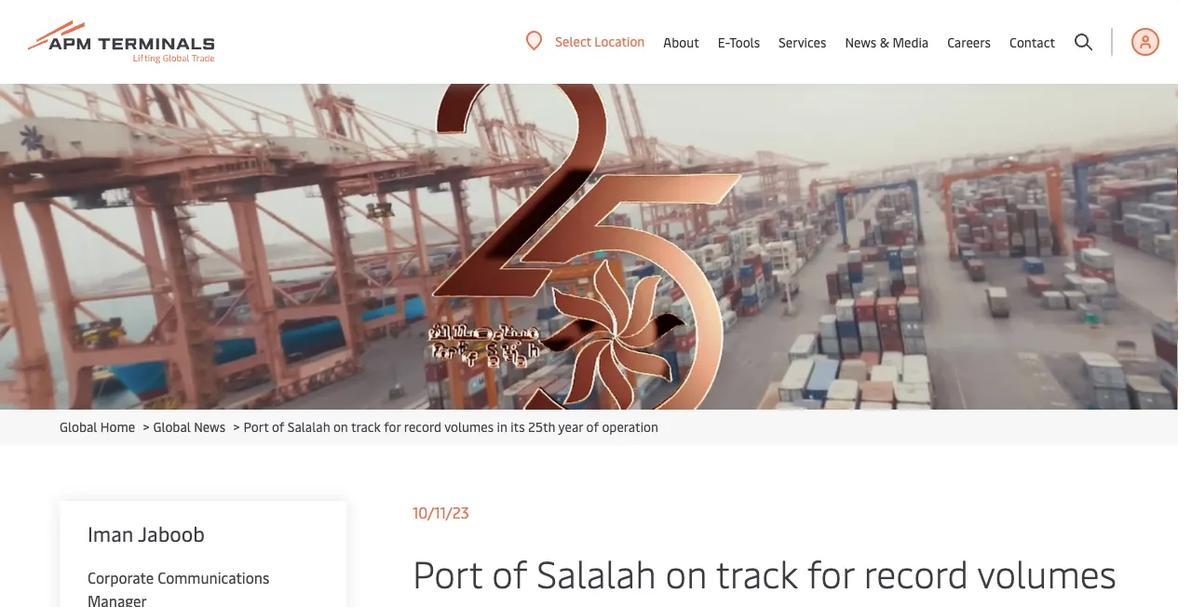 Task type: vqa. For each thing, say whether or not it's contained in the screenshot.
30
no



Task type: locate. For each thing, give the bounding box(es) containing it.
0 horizontal spatial on
[[333, 418, 348, 436]]

0 horizontal spatial global
[[60, 418, 97, 436]]

1 vertical spatial salalah
[[537, 548, 656, 598]]

1 horizontal spatial global
[[153, 418, 191, 436]]

select location
[[556, 32, 645, 50]]

port down 10/11/23
[[413, 548, 483, 598]]

of
[[272, 418, 284, 436], [587, 418, 599, 436], [492, 548, 527, 598], [665, 598, 700, 607]]

communications
[[158, 568, 269, 588]]

1 horizontal spatial port
[[413, 548, 483, 598]]

> right global news link
[[233, 418, 240, 436]]

0 vertical spatial year
[[559, 418, 583, 436]]

its
[[511, 418, 525, 436], [451, 598, 491, 607]]

operation
[[602, 418, 659, 436], [710, 598, 868, 607]]

1 vertical spatial record
[[864, 548, 969, 598]]

0 horizontal spatial its
[[451, 598, 491, 607]]

1 horizontal spatial its
[[511, 418, 525, 436]]

1 vertical spatial port
[[413, 548, 483, 598]]

port of salalah 25 anniversary image
[[0, 84, 1179, 410]]

on inside port of salalah on track for record volumes in its 25th year of operation
[[666, 548, 707, 598]]

track
[[351, 418, 381, 436], [716, 548, 798, 598]]

record
[[404, 418, 442, 436], [864, 548, 969, 598]]

record inside port of salalah on track for record volumes in its 25th year of operation
[[864, 548, 969, 598]]

news left "&"
[[845, 33, 877, 51]]

salalah
[[288, 418, 330, 436], [537, 548, 656, 598]]

port
[[244, 418, 269, 436], [413, 548, 483, 598]]

25th
[[528, 418, 556, 436], [500, 598, 578, 607]]

news & media
[[845, 33, 929, 51]]

iman jaboob
[[88, 520, 205, 547]]

25th inside port of salalah on track for record volumes in its 25th year of operation
[[500, 598, 578, 607]]

1 vertical spatial 25th
[[500, 598, 578, 607]]

10/11/23
[[413, 503, 469, 523]]

> right home
[[143, 418, 150, 436]]

1 vertical spatial for
[[807, 548, 855, 598]]

>
[[143, 418, 150, 436], [233, 418, 240, 436]]

0 horizontal spatial year
[[559, 418, 583, 436]]

for
[[384, 418, 401, 436], [807, 548, 855, 598]]

global right home
[[153, 418, 191, 436]]

news right home
[[194, 418, 226, 436]]

in
[[497, 418, 508, 436], [413, 598, 442, 607]]

0 vertical spatial operation
[[602, 418, 659, 436]]

1 horizontal spatial volumes
[[978, 548, 1117, 598]]

0 horizontal spatial record
[[404, 418, 442, 436]]

1 horizontal spatial on
[[666, 548, 707, 598]]

0 vertical spatial on
[[333, 418, 348, 436]]

1 vertical spatial year
[[586, 598, 656, 607]]

careers
[[948, 33, 991, 51]]

1 vertical spatial on
[[666, 548, 707, 598]]

global left home
[[60, 418, 97, 436]]

manager
[[88, 591, 147, 607]]

in inside port of salalah on track for record volumes in its 25th year of operation
[[413, 598, 442, 607]]

1 horizontal spatial salalah
[[537, 548, 656, 598]]

news inside dropdown button
[[845, 33, 877, 51]]

track inside port of salalah on track for record volumes in its 25th year of operation
[[716, 548, 798, 598]]

1 horizontal spatial track
[[716, 548, 798, 598]]

1 horizontal spatial year
[[586, 598, 656, 607]]

on
[[333, 418, 348, 436], [666, 548, 707, 598]]

0 vertical spatial port
[[244, 418, 269, 436]]

port right global news link
[[244, 418, 269, 436]]

volumes
[[445, 418, 494, 436], [978, 548, 1117, 598]]

1 vertical spatial volumes
[[978, 548, 1117, 598]]

0 horizontal spatial >
[[143, 418, 150, 436]]

1 horizontal spatial record
[[864, 548, 969, 598]]

0 vertical spatial news
[[845, 33, 877, 51]]

news
[[845, 33, 877, 51], [194, 418, 226, 436]]

0 horizontal spatial salalah
[[288, 418, 330, 436]]

1 horizontal spatial for
[[807, 548, 855, 598]]

jaboob
[[138, 520, 205, 547]]

0 horizontal spatial for
[[384, 418, 401, 436]]

1 vertical spatial its
[[451, 598, 491, 607]]

1 vertical spatial in
[[413, 598, 442, 607]]

1 vertical spatial track
[[716, 548, 798, 598]]

0 vertical spatial track
[[351, 418, 381, 436]]

1 horizontal spatial in
[[497, 418, 508, 436]]

0 horizontal spatial news
[[194, 418, 226, 436]]

1 global from the left
[[60, 418, 97, 436]]

global
[[60, 418, 97, 436], [153, 418, 191, 436]]

1 vertical spatial operation
[[710, 598, 868, 607]]

0 horizontal spatial operation
[[602, 418, 659, 436]]

0 horizontal spatial port
[[244, 418, 269, 436]]

0 horizontal spatial track
[[351, 418, 381, 436]]

e-tools button
[[718, 0, 760, 84]]

global home link
[[60, 418, 135, 436]]

port inside port of salalah on track for record volumes in its 25th year of operation
[[413, 548, 483, 598]]

corporate
[[88, 568, 154, 588]]

0 horizontal spatial in
[[413, 598, 442, 607]]

1 horizontal spatial operation
[[710, 598, 868, 607]]

0 vertical spatial volumes
[[445, 418, 494, 436]]

global news link
[[153, 418, 226, 436]]

1 horizontal spatial news
[[845, 33, 877, 51]]

year inside port of salalah on track for record volumes in its 25th year of operation
[[586, 598, 656, 607]]

year
[[559, 418, 583, 436], [586, 598, 656, 607]]

1 horizontal spatial >
[[233, 418, 240, 436]]



Task type: describe. For each thing, give the bounding box(es) containing it.
0 horizontal spatial volumes
[[445, 418, 494, 436]]

services button
[[779, 0, 827, 84]]

volumes inside port of salalah on track for record volumes in its 25th year of operation
[[978, 548, 1117, 598]]

global home > global news > port of salalah on track for record volumes in its 25th year of operation
[[60, 418, 659, 436]]

home
[[100, 418, 135, 436]]

its inside port of salalah on track for record volumes in its 25th year of operation
[[451, 598, 491, 607]]

careers button
[[948, 0, 991, 84]]

2 global from the left
[[153, 418, 191, 436]]

news & media button
[[845, 0, 929, 84]]

0 vertical spatial in
[[497, 418, 508, 436]]

0 vertical spatial salalah
[[288, 418, 330, 436]]

tools
[[730, 33, 760, 51]]

1 vertical spatial news
[[194, 418, 226, 436]]

contact
[[1010, 33, 1056, 51]]

0 vertical spatial record
[[404, 418, 442, 436]]

0 vertical spatial for
[[384, 418, 401, 436]]

services
[[779, 33, 827, 51]]

about button
[[664, 0, 699, 84]]

salalah inside port of salalah on track for record volumes in its 25th year of operation
[[537, 548, 656, 598]]

location
[[595, 32, 645, 50]]

e-
[[718, 33, 730, 51]]

port of salalah on track for record volumes in its 25th year of operation
[[413, 548, 1117, 607]]

&
[[880, 33, 890, 51]]

about
[[664, 33, 699, 51]]

contact button
[[1010, 0, 1056, 84]]

1 > from the left
[[143, 418, 150, 436]]

0 vertical spatial its
[[511, 418, 525, 436]]

select
[[556, 32, 592, 50]]

operation inside port of salalah on track for record volumes in its 25th year of operation
[[710, 598, 868, 607]]

select location button
[[526, 31, 645, 51]]

iman
[[88, 520, 133, 547]]

for inside port of salalah on track for record volumes in its 25th year of operation
[[807, 548, 855, 598]]

media
[[893, 33, 929, 51]]

e-tools
[[718, 33, 760, 51]]

corporate communications manager
[[88, 568, 269, 607]]

0 vertical spatial 25th
[[528, 418, 556, 436]]

2 > from the left
[[233, 418, 240, 436]]



